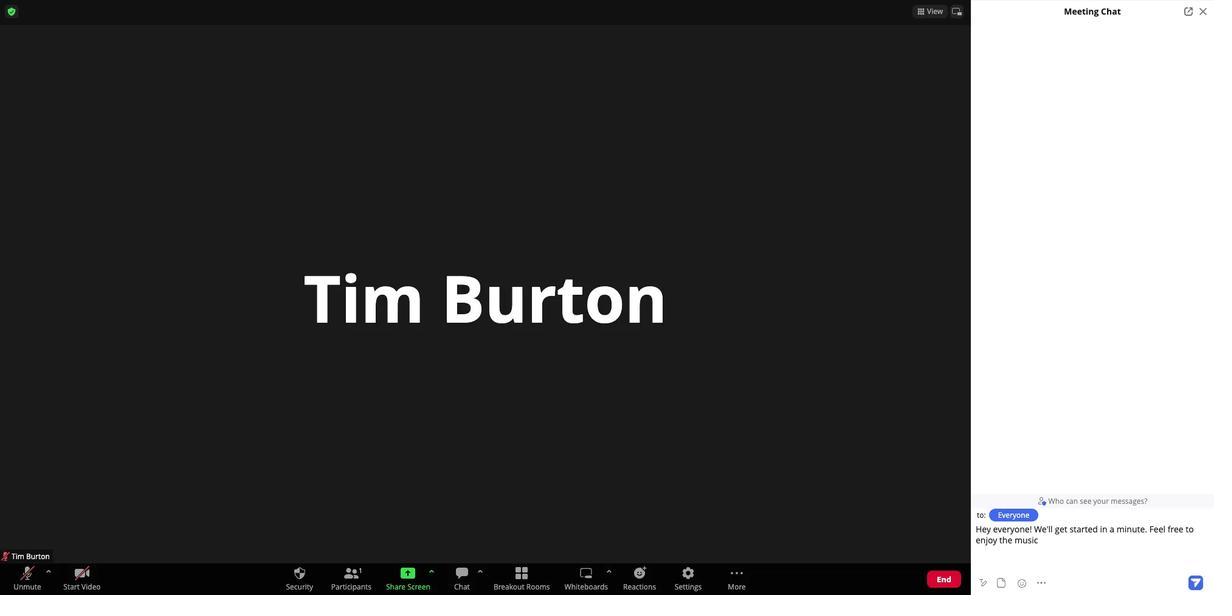 Task type: locate. For each thing, give the bounding box(es) containing it.
team
[[544, 17, 562, 26]]

whiteboards
[[678, 17, 718, 26]]

tab list containing home
[[493, 0, 721, 31]]

team chat
[[544, 17, 579, 26]]

in meeting image
[[1205, 4, 1211, 10]]

whiteboards button
[[676, 0, 721, 31]]

chat
[[564, 17, 579, 26]]

tab list
[[493, 0, 721, 31]]



Task type: vqa. For each thing, say whether or not it's contained in the screenshot.
product information navigation
no



Task type: describe. For each thing, give the bounding box(es) containing it.
contacts button
[[630, 0, 676, 31]]

contacts
[[638, 17, 667, 26]]

meetings button
[[584, 0, 630, 31]]

meetings
[[593, 17, 622, 26]]

home
[[507, 17, 525, 26]]

tb
[[1193, 9, 1205, 22]]

home button
[[493, 0, 539, 31]]

team chat button
[[539, 0, 584, 31]]

in meeting image
[[1205, 4, 1211, 10]]



